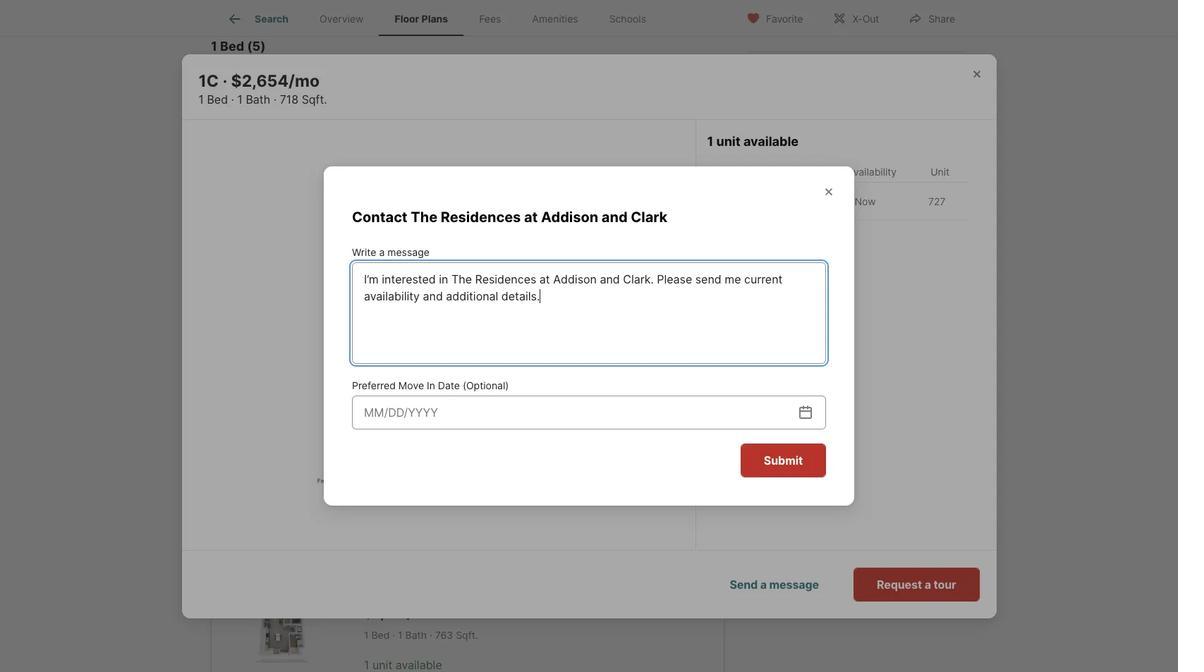 Task type: describe. For each thing, give the bounding box(es) containing it.
pm
[[925, 285, 942, 299]]

preferred
[[352, 380, 396, 392]]

today:
[[805, 285, 839, 299]]

write
[[352, 246, 377, 258]]

unit inside 1c · $2,654/mo dialog
[[717, 134, 741, 149]]

1 bed (5)
[[211, 39, 266, 54]]

fees tab
[[464, 2, 517, 36]]

message for send a message button inside the 1c · $2,654/mo dialog
[[770, 578, 819, 592]]

bed for 1 bed · 1 bath · 793 sqft.
[[372, 503, 390, 515]]

sqft. inside 1c · $2,654/mo 1 bed · 1 bath · 718 sqft.
[[302, 93, 327, 107]]

price
[[710, 166, 734, 178]]

8
[[439, 278, 446, 292]]

search
[[255, 13, 289, 25]]

nov
[[415, 278, 436, 292]]

(312) 815-7756
[[825, 228, 910, 242]]

contact the residences at addison and clark
[[352, 209, 668, 226]]

1e image
[[234, 216, 330, 283]]

available inside "button"
[[396, 151, 442, 165]]

2 vertical spatial unit
[[373, 405, 393, 419]]

0 vertical spatial request
[[818, 143, 863, 157]]

(5)
[[247, 39, 266, 54]]

I'm interested in The Residences at Addison and Clark. Please send me current availability and additional details. text field
[[364, 271, 814, 356]]

$2,797/mo
[[364, 607, 431, 622]]

1 unit available inside 1c · $2,654/mo dialog
[[708, 134, 799, 149]]

1c image for 1 unit available
[[211, 165, 684, 504]]

share
[[929, 12, 956, 24]]

unit
[[931, 166, 950, 178]]

search link
[[227, 11, 289, 28]]

bed for 1 bed · 1 bath · 763 sqft.
[[372, 630, 390, 642]]

send a message button inside 1c · $2,654/mo dialog
[[707, 568, 843, 602]]

available nov 8
[[364, 278, 446, 292]]

am-
[[875, 285, 897, 299]]

schools tab
[[594, 2, 662, 36]]

plans
[[422, 13, 448, 25]]

now
[[855, 195, 876, 207]]

0 vertical spatial request a tour button
[[764, 133, 951, 167]]

(312)
[[825, 228, 854, 242]]

at
[[524, 209, 538, 226]]

1 unit available inside "button"
[[364, 151, 442, 165]]

727
[[929, 195, 946, 207]]

1e $2,609/mo
[[364, 207, 434, 240]]

0 vertical spatial send
[[813, 188, 841, 203]]

open
[[774, 285, 802, 299]]

1 inside "button"
[[364, 151, 369, 165]]

available
[[364, 278, 411, 292]]

floor plans
[[395, 13, 448, 25]]

contact the residences at addison and clark dialog
[[324, 167, 855, 506]]

1i image
[[234, 471, 330, 537]]

Preferred Move In Date (Optional) text field
[[364, 404, 797, 421]]

bed for 1 bed · 1 bath · 747 sqft.
[[372, 249, 390, 261]]

sq. ft.
[[779, 166, 809, 178]]

bed for 1 bed (5)
[[220, 39, 244, 54]]

amenities tab
[[517, 2, 594, 36]]

request a tour for the bottommost request a tour button
[[877, 578, 957, 592]]

bath inside 1c · $2,654/mo 1 bed · 1 bath · 718 sqft.
[[246, 93, 271, 107]]

bed for 1 bed · 1 bath · 718 sqft.
[[372, 376, 390, 388]]

move
[[399, 380, 424, 392]]

7756
[[882, 228, 910, 242]]

send a message for send a message button to the top
[[813, 188, 903, 203]]

overview tab
[[304, 2, 379, 36]]

1 bed · 1 bath · 793 sqft.
[[364, 503, 478, 515]]

a for send a message button inside the 1c · $2,654/mo dialog
[[761, 578, 767, 592]]

overview
[[320, 13, 364, 25]]

available inside 1c · $2,654/mo dialog
[[744, 134, 799, 149]]

amenities
[[532, 13, 578, 25]]

share button
[[897, 3, 968, 32]]

ft.
[[797, 166, 809, 178]]

request inside 1c · $2,654/mo dialog
[[877, 578, 922, 592]]



Task type: vqa. For each thing, say whether or not it's contained in the screenshot.
tab list containing Search
yes



Task type: locate. For each thing, give the bounding box(es) containing it.
bed
[[220, 39, 244, 54], [207, 93, 228, 107], [372, 249, 390, 261], [372, 376, 390, 388], [372, 503, 390, 515], [372, 630, 390, 642]]

addison
[[541, 209, 599, 226]]

1 vertical spatial request a tour
[[877, 578, 957, 592]]

bath for 1 bed · 1 bath · 793 sqft.
[[405, 503, 427, 515]]

available up the 'the'
[[396, 151, 442, 165]]

1 unit available
[[708, 134, 799, 149], [364, 151, 442, 165], [364, 405, 442, 419]]

a for the topmost request a tour button
[[866, 143, 872, 157]]

bed down '1c' at left
[[207, 93, 228, 107]]

·
[[223, 71, 227, 91], [231, 93, 234, 107], [274, 93, 277, 107], [393, 249, 395, 261], [430, 249, 433, 261], [393, 376, 395, 388], [430, 376, 433, 388], [393, 503, 395, 515], [430, 503, 433, 515], [393, 630, 395, 642], [430, 630, 433, 642]]

1c image for $2,654/mo
[[234, 344, 330, 410]]

fees
[[479, 13, 501, 25]]

1 bed · 1 bath · 793 sqft. button
[[211, 447, 725, 560]]

x-
[[853, 12, 863, 24]]

bath down (5)
[[246, 93, 271, 107]]

tab list
[[211, 0, 673, 36]]

793
[[435, 503, 453, 515]]

1 horizontal spatial $2,654/mo
[[364, 353, 433, 368]]

0 vertical spatial send a message button
[[764, 179, 951, 212]]

x-out
[[853, 12, 880, 24]]

submit
[[764, 454, 803, 468]]

$2,654/mo
[[231, 71, 320, 91], [364, 353, 433, 368]]

718
[[280, 93, 299, 107], [435, 376, 452, 388]]

request a tour button
[[764, 133, 951, 167], [854, 568, 980, 602]]

request
[[818, 143, 863, 157], [877, 578, 922, 592]]

$2,654/mo up move
[[364, 353, 433, 368]]

1c · $2,654/mo dialog
[[148, 54, 997, 619]]

message inside 1c · $2,654/mo dialog
[[770, 578, 819, 592]]

1 unit available button
[[211, 66, 725, 179]]

1g image
[[234, 598, 330, 664]]

message for send a message button to the top
[[853, 188, 903, 203]]

1 horizontal spatial message
[[770, 578, 819, 592]]

bath left date
[[405, 376, 427, 388]]

send a message
[[813, 188, 903, 203], [730, 578, 819, 592]]

2 horizontal spatial message
[[853, 188, 903, 203]]

1 vertical spatial send
[[730, 578, 758, 592]]

1 vertical spatial tour
[[934, 578, 957, 592]]

0 horizontal spatial 718
[[280, 93, 299, 107]]

sqft. for 1 bed · 1 bath · 793 sqft.
[[456, 503, 478, 515]]

bath left 747
[[405, 249, 427, 261]]

815-
[[857, 228, 882, 242]]

0 vertical spatial send a message
[[813, 188, 903, 203]]

date
[[438, 380, 460, 392]]

send a message for send a message button inside the 1c · $2,654/mo dialog
[[730, 578, 819, 592]]

preferred move in date (optional)
[[352, 380, 509, 392]]

0 horizontal spatial message
[[388, 246, 430, 258]]

0 horizontal spatial tour
[[875, 143, 898, 157]]

sqft. for 1 bed · 1 bath · 718 sqft.
[[454, 376, 477, 388]]

0 vertical spatial message
[[853, 188, 903, 203]]

in
[[427, 380, 435, 392]]

available up sq.
[[744, 134, 799, 149]]

6:00
[[897, 285, 922, 299]]

0 vertical spatial request a tour
[[818, 143, 898, 157]]

1 vertical spatial 718
[[435, 376, 452, 388]]

message
[[853, 188, 903, 203], [388, 246, 430, 258], [770, 578, 819, 592]]

(312) 815-7756 button
[[764, 218, 951, 252]]

and
[[602, 209, 628, 226]]

bed left 793
[[372, 503, 390, 515]]

2 vertical spatial 1 unit available
[[364, 405, 442, 419]]

0 vertical spatial unit
[[717, 134, 741, 149]]

open today: 10:00 am-6:00 pm
[[774, 285, 942, 299]]

unit up price
[[717, 134, 741, 149]]

bath for 1 bed · 1 bath · 747 sqft.
[[405, 249, 427, 261]]

1
[[211, 39, 217, 54], [199, 93, 204, 107], [237, 93, 243, 107], [708, 134, 714, 149], [364, 151, 369, 165], [364, 249, 369, 261], [398, 249, 403, 261], [364, 376, 369, 388], [398, 376, 403, 388], [364, 405, 369, 419], [364, 503, 369, 515], [398, 503, 403, 515], [364, 630, 369, 642], [398, 630, 403, 642]]

1c image
[[211, 165, 684, 504], [234, 344, 330, 410]]

tab list containing search
[[211, 0, 673, 36]]

send a message inside 1c · $2,654/mo dialog
[[730, 578, 819, 592]]

bed down $2,797/mo
[[372, 630, 390, 642]]

write a message
[[352, 246, 430, 258]]

tour inside 1c · $2,654/mo dialog
[[934, 578, 957, 592]]

1 unit available down move
[[364, 405, 442, 419]]

availability
[[848, 166, 897, 178]]

0 vertical spatial tour
[[875, 143, 898, 157]]

0 vertical spatial $2,654/mo
[[231, 71, 320, 91]]

10:00
[[842, 285, 871, 299]]

1 vertical spatial send a message button
[[707, 568, 843, 602]]

floor
[[395, 13, 419, 25]]

(312) 815-7756 link
[[764, 218, 951, 252]]

$2,654/mo down (5)
[[231, 71, 320, 91]]

2 vertical spatial available
[[396, 405, 442, 419]]

$2,654/mo inside 1c · $2,654/mo 1 bed · 1 bath · 718 sqft.
[[231, 71, 320, 91]]

1 vertical spatial unit
[[373, 151, 393, 165]]

a for the bottommost request a tour button
[[925, 578, 931, 592]]

a inside "dialog"
[[379, 246, 385, 258]]

bath left 793
[[405, 503, 427, 515]]

schools
[[610, 13, 646, 25]]

1 bed · 1 bath · 718 sqft.
[[364, 376, 477, 388]]

bath
[[246, 93, 271, 107], [405, 249, 427, 261], [405, 376, 427, 388], [405, 503, 427, 515], [405, 630, 427, 642]]

1 bed · 1 bath · 747 sqft.
[[364, 249, 477, 261]]

residences
[[441, 209, 521, 226]]

message inside contact the residences at addison and clark "dialog"
[[388, 246, 430, 258]]

1 vertical spatial message
[[388, 246, 430, 258]]

1 horizontal spatial tour
[[934, 578, 957, 592]]

sqft.
[[302, 93, 327, 107], [455, 249, 477, 261], [454, 376, 477, 388], [456, 503, 478, 515], [456, 630, 478, 642]]

0 horizontal spatial send
[[730, 578, 758, 592]]

x-out button
[[821, 3, 892, 32]]

718 inside 1c · $2,654/mo 1 bed · 1 bath · 718 sqft.
[[280, 93, 299, 107]]

1 horizontal spatial 718
[[435, 376, 452, 388]]

sqft. for 1 bed · 1 bath · 747 sqft.
[[455, 249, 477, 261]]

submit button
[[741, 444, 826, 478]]

1 unit available up price
[[708, 134, 799, 149]]

sq.
[[779, 166, 794, 178]]

bed left (5)
[[220, 39, 244, 54]]

bed down $2,609/mo
[[372, 249, 390, 261]]

send a message button
[[764, 179, 951, 212], [707, 568, 843, 602]]

bed left move
[[372, 376, 390, 388]]

763
[[435, 630, 453, 642]]

unit up 1e
[[373, 151, 393, 165]]

out
[[863, 12, 880, 24]]

1 vertical spatial 1 unit available
[[364, 151, 442, 165]]

2 vertical spatial message
[[770, 578, 819, 592]]

1c · $2,654/mo 1 bed · 1 bath · 718 sqft.
[[199, 71, 327, 107]]

request a tour inside 1c · $2,654/mo dialog
[[877, 578, 957, 592]]

0 horizontal spatial request
[[818, 143, 863, 157]]

747
[[435, 249, 452, 261]]

send
[[813, 188, 841, 203], [730, 578, 758, 592]]

1 vertical spatial available
[[396, 151, 442, 165]]

bath for 1 bed · 1 bath · 763 sqft.
[[405, 630, 427, 642]]

sqft. inside button
[[456, 503, 478, 515]]

send inside 1c · $2,654/mo dialog
[[730, 578, 758, 592]]

1 vertical spatial send a message
[[730, 578, 819, 592]]

request a tour
[[818, 143, 898, 157], [877, 578, 957, 592]]

floor plans tab
[[379, 2, 464, 36]]

available down move
[[396, 405, 442, 419]]

1 horizontal spatial send
[[813, 188, 841, 203]]

request a tour for the topmost request a tour button
[[818, 143, 898, 157]]

1e
[[364, 207, 375, 219]]

clark
[[631, 209, 668, 226]]

unit down preferred
[[373, 405, 393, 419]]

tour
[[875, 143, 898, 157], [934, 578, 957, 592]]

1c image inside dialog
[[211, 165, 684, 504]]

1 vertical spatial request
[[877, 578, 922, 592]]

favorite
[[766, 12, 803, 24]]

bath for 1 bed · 1 bath · 718 sqft.
[[405, 376, 427, 388]]

unit
[[717, 134, 741, 149], [373, 151, 393, 165], [373, 405, 393, 419]]

1 unit available up the 'the'
[[364, 151, 442, 165]]

sqft. for 1 bed · 1 bath · 763 sqft.
[[456, 630, 478, 642]]

0 vertical spatial 1 unit available
[[708, 134, 799, 149]]

a
[[866, 143, 872, 157], [844, 188, 850, 203], [379, 246, 385, 258], [761, 578, 767, 592], [925, 578, 931, 592]]

1 vertical spatial request a tour button
[[854, 568, 980, 602]]

contact
[[352, 209, 408, 226]]

$2,609/mo
[[364, 226, 434, 240]]

available
[[744, 134, 799, 149], [396, 151, 442, 165], [396, 405, 442, 419]]

the
[[411, 209, 438, 226]]

0 vertical spatial 718
[[280, 93, 299, 107]]

bed inside 1c · $2,654/mo 1 bed · 1 bath · 718 sqft.
[[207, 93, 228, 107]]

1c
[[199, 71, 219, 91]]

1 horizontal spatial request
[[877, 578, 922, 592]]

bath left 763
[[405, 630, 427, 642]]

0 horizontal spatial $2,654/mo
[[231, 71, 320, 91]]

bath inside the 1 bed · 1 bath · 793 sqft. button
[[405, 503, 427, 515]]

1f image
[[234, 89, 330, 156]]

1 vertical spatial $2,654/mo
[[364, 353, 433, 368]]

1 bed · 1 bath · 763 sqft.
[[364, 630, 478, 642]]

favorite button
[[735, 3, 815, 32]]

0 vertical spatial available
[[744, 134, 799, 149]]

(optional)
[[463, 380, 509, 392]]

a for send a message button to the top
[[844, 188, 850, 203]]

bed inside button
[[372, 503, 390, 515]]

unit inside "button"
[[373, 151, 393, 165]]



